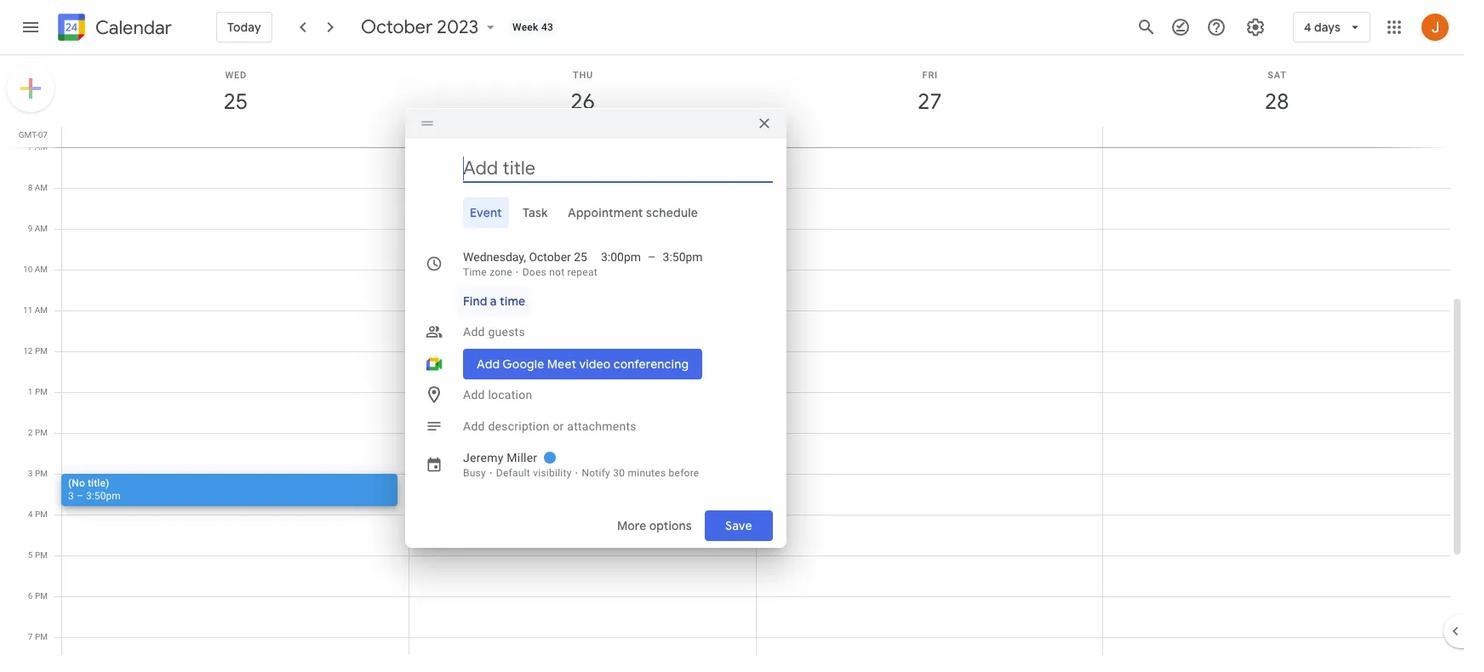 Task type: locate. For each thing, give the bounding box(es) containing it.
study button
[[409, 127, 746, 146]]

3 down 2
[[28, 469, 33, 479]]

jeremy
[[463, 451, 504, 465]]

am right 10
[[35, 265, 48, 274]]

am
[[35, 142, 48, 152], [35, 183, 48, 192], [35, 224, 48, 233], [35, 265, 48, 274], [35, 306, 48, 315]]

25
[[223, 88, 247, 116], [574, 250, 588, 264]]

study
[[432, 130, 458, 142]]

– down (no
[[77, 491, 83, 502]]

visibility
[[533, 467, 572, 479]]

am for 7 am
[[35, 142, 48, 152]]

7 down gmt-
[[28, 142, 33, 152]]

1 vertical spatial add
[[463, 388, 485, 402]]

thu 26
[[570, 70, 594, 116]]

pm for 5 pm
[[35, 551, 48, 560]]

10 am
[[23, 265, 48, 274]]

pm for 7 pm
[[35, 633, 48, 642]]

4 am from the top
[[35, 265, 48, 274]]

cell
[[62, 127, 409, 147], [756, 127, 1103, 147], [1103, 127, 1450, 147]]

(no title) 3 – 3:50pm
[[68, 478, 121, 502]]

4 days button
[[1294, 7, 1371, 48]]

1 horizontal spatial 3:50pm
[[663, 250, 703, 264]]

1 7 from the top
[[28, 142, 33, 152]]

4
[[1305, 20, 1312, 35], [28, 510, 33, 520]]

43
[[542, 21, 554, 33]]

4 inside dropdown button
[[1305, 20, 1312, 35]]

not
[[549, 266, 565, 278]]

add guests button
[[457, 316, 773, 347]]

pm right 5
[[35, 551, 48, 560]]

pm for 6 pm
[[35, 592, 48, 601]]

3:50pm
[[663, 250, 703, 264], [86, 491, 121, 502]]

9
[[28, 224, 33, 233]]

0 horizontal spatial 3:50pm
[[86, 491, 121, 502]]

0 vertical spatial 4
[[1305, 20, 1312, 35]]

default visibility
[[496, 467, 572, 479]]

1 am from the top
[[35, 142, 48, 152]]

0 horizontal spatial 25
[[223, 88, 247, 116]]

task button
[[516, 197, 555, 228]]

1 horizontal spatial october
[[529, 250, 571, 264]]

1 horizontal spatial 3
[[68, 491, 74, 502]]

notify 30 minutes before
[[582, 467, 700, 479]]

find a time
[[463, 293, 526, 309]]

3 inside (no title) 3 – 3:50pm
[[68, 491, 74, 502]]

october 2023 button
[[354, 15, 506, 39]]

wed
[[225, 70, 247, 81]]

27
[[917, 88, 941, 116]]

0 horizontal spatial october
[[361, 15, 433, 39]]

october up not
[[529, 250, 571, 264]]

time zone
[[463, 266, 513, 278]]

wed 25
[[223, 70, 247, 116]]

thu
[[573, 70, 594, 81]]

1 horizontal spatial 4
[[1305, 20, 1312, 35]]

cell down 27 "link" on the right top of page
[[756, 127, 1103, 147]]

0 vertical spatial 25
[[223, 88, 247, 116]]

0 vertical spatial add
[[463, 325, 485, 339]]

4 for 4 days
[[1305, 20, 1312, 35]]

add for add description or attachments
[[463, 419, 485, 433]]

2 7 from the top
[[28, 633, 33, 642]]

add left the location
[[463, 388, 485, 402]]

2 vertical spatial add
[[463, 419, 485, 433]]

jeremy miller
[[463, 451, 538, 465]]

1
[[28, 388, 33, 397]]

pm for 3 pm
[[35, 469, 48, 479]]

3 am from the top
[[35, 224, 48, 233]]

7 down 6
[[28, 633, 33, 642]]

3 add from the top
[[463, 419, 485, 433]]

or
[[553, 419, 564, 433]]

1 horizontal spatial –
[[648, 250, 656, 264]]

add for add guests
[[463, 325, 485, 339]]

0 horizontal spatial –
[[77, 491, 83, 502]]

1 vertical spatial 7
[[28, 633, 33, 642]]

gmt-
[[19, 130, 38, 140]]

pm
[[35, 347, 48, 356], [35, 388, 48, 397], [35, 428, 48, 438], [35, 469, 48, 479], [35, 510, 48, 520], [35, 551, 48, 560], [35, 592, 48, 601], [35, 633, 48, 642]]

1 vertical spatial 25
[[574, 250, 588, 264]]

1 horizontal spatial 25
[[574, 250, 588, 264]]

does
[[523, 266, 547, 278]]

1 vertical spatial 4
[[28, 510, 33, 520]]

4 left days
[[1305, 20, 1312, 35]]

3
[[28, 469, 33, 479], [68, 491, 74, 502]]

sat 28
[[1264, 70, 1289, 116]]

3 down (no
[[68, 491, 74, 502]]

3:50pm down title)
[[86, 491, 121, 502]]

wednesday,
[[463, 250, 526, 264]]

pm right 2
[[35, 428, 48, 438]]

settings menu image
[[1246, 17, 1266, 37]]

26
[[570, 88, 594, 116]]

7 pm from the top
[[35, 592, 48, 601]]

4 for 4 pm
[[28, 510, 33, 520]]

calendar element
[[55, 10, 172, 48]]

0 vertical spatial 7
[[28, 142, 33, 152]]

october left 2023
[[361, 15, 433, 39]]

6 pm from the top
[[35, 551, 48, 560]]

– right 3:00pm
[[648, 250, 656, 264]]

add inside dropdown button
[[463, 325, 485, 339]]

appointment
[[568, 205, 644, 220]]

grid
[[0, 55, 1465, 656]]

pm right 6
[[35, 592, 48, 601]]

5 pm from the top
[[35, 510, 48, 520]]

gmt-07
[[19, 130, 48, 140]]

guests
[[488, 325, 525, 339]]

add up jeremy
[[463, 419, 485, 433]]

pm right '1' at bottom left
[[35, 388, 48, 397]]

to element
[[648, 248, 656, 265]]

25 down wed at top left
[[223, 88, 247, 116]]

2 add from the top
[[463, 388, 485, 402]]

3 pm from the top
[[35, 428, 48, 438]]

appointment schedule button
[[562, 197, 706, 228]]

cell down the 28 link
[[1103, 127, 1450, 147]]

cell down 25 "link"
[[62, 127, 409, 147]]

25 link
[[216, 83, 255, 122]]

pm up '5 pm'
[[35, 510, 48, 520]]

am right 8
[[35, 183, 48, 192]]

am down the 07
[[35, 142, 48, 152]]

1 add from the top
[[463, 325, 485, 339]]

1 vertical spatial –
[[77, 491, 83, 502]]

pm for 2 pm
[[35, 428, 48, 438]]

description
[[488, 419, 550, 433]]

2 am from the top
[[35, 183, 48, 192]]

0 horizontal spatial 4
[[28, 510, 33, 520]]

default
[[496, 467, 531, 479]]

3:00pm – 3:50pm
[[601, 250, 703, 264]]

2 pm from the top
[[35, 388, 48, 397]]

find
[[463, 293, 488, 309]]

0 vertical spatial 3:50pm
[[663, 250, 703, 264]]

4 up 5
[[28, 510, 33, 520]]

pm right the 12
[[35, 347, 48, 356]]

1 cell from the left
[[62, 127, 409, 147]]

pm for 4 pm
[[35, 510, 48, 520]]

0 vertical spatial 3
[[28, 469, 33, 479]]

pm left (no
[[35, 469, 48, 479]]

4 days
[[1305, 20, 1341, 35]]

1 vertical spatial october
[[529, 250, 571, 264]]

tab list
[[419, 197, 773, 228]]

1 vertical spatial 3
[[68, 491, 74, 502]]

7 pm
[[28, 633, 48, 642]]

october 2023
[[361, 15, 479, 39]]

schedule
[[647, 205, 699, 220]]

8
[[28, 183, 33, 192]]

does not repeat
[[523, 266, 598, 278]]

07
[[38, 130, 48, 140]]

11 am
[[23, 306, 48, 315]]

4 pm from the top
[[35, 469, 48, 479]]

before
[[669, 467, 700, 479]]

main drawer image
[[20, 17, 41, 37]]

1 pm from the top
[[35, 347, 48, 356]]

am right 11
[[35, 306, 48, 315]]

5 am from the top
[[35, 306, 48, 315]]

pm for 12 pm
[[35, 347, 48, 356]]

1 vertical spatial 3:50pm
[[86, 491, 121, 502]]

3:50pm right to 'element'
[[663, 250, 703, 264]]

6
[[28, 592, 33, 601]]

25 up repeat
[[574, 250, 588, 264]]

0 horizontal spatial 3
[[28, 469, 33, 479]]

location
[[488, 388, 533, 402]]

task
[[523, 205, 548, 220]]

pm down 6 pm
[[35, 633, 48, 642]]

6 pm
[[28, 592, 48, 601]]

am right 9
[[35, 224, 48, 233]]

8 pm from the top
[[35, 633, 48, 642]]

add down find
[[463, 325, 485, 339]]

calendar heading
[[92, 16, 172, 40]]



Task type: vqa. For each thing, say whether or not it's contained in the screenshot.
21 inside the 'column header'
no



Task type: describe. For each thing, give the bounding box(es) containing it.
attachments
[[567, 419, 637, 433]]

add description or attachments
[[463, 419, 637, 433]]

2 pm
[[28, 428, 48, 438]]

week 43
[[513, 21, 554, 33]]

title)
[[88, 478, 109, 490]]

28
[[1264, 88, 1289, 116]]

am for 10 am
[[35, 265, 48, 274]]

week
[[513, 21, 539, 33]]

time
[[500, 293, 526, 309]]

pm for 1 pm
[[35, 388, 48, 397]]

am for 8 am
[[35, 183, 48, 192]]

27 link
[[911, 83, 950, 122]]

7 for 7 pm
[[28, 633, 33, 642]]

26 link
[[563, 83, 603, 122]]

Add title text field
[[463, 155, 773, 181]]

wednesday, october 25
[[463, 250, 588, 264]]

time
[[463, 266, 487, 278]]

miller
[[507, 451, 538, 465]]

fri 27
[[917, 70, 941, 116]]

repeat
[[568, 266, 598, 278]]

1 pm
[[28, 388, 48, 397]]

days
[[1315, 20, 1341, 35]]

12
[[23, 347, 33, 356]]

0 vertical spatial –
[[648, 250, 656, 264]]

add guests
[[463, 325, 525, 339]]

3:50pm inside (no title) 3 – 3:50pm
[[86, 491, 121, 502]]

2 cell from the left
[[756, 127, 1103, 147]]

5 pm
[[28, 551, 48, 560]]

find a time button
[[457, 286, 533, 316]]

notify
[[582, 467, 611, 479]]

today
[[227, 20, 261, 35]]

10
[[23, 265, 33, 274]]

study row
[[55, 127, 1465, 147]]

11
[[23, 306, 33, 315]]

2023
[[437, 15, 479, 39]]

3 cell from the left
[[1103, 127, 1450, 147]]

calendar
[[95, 16, 172, 40]]

fri
[[923, 70, 939, 81]]

add location
[[463, 388, 533, 402]]

7 am
[[28, 142, 48, 152]]

busy
[[463, 467, 486, 479]]

4 pm
[[28, 510, 48, 520]]

2
[[28, 428, 33, 438]]

3:00pm
[[601, 250, 641, 264]]

9 am
[[28, 224, 48, 233]]

tab list containing event
[[419, 197, 773, 228]]

appointment schedule
[[568, 205, 699, 220]]

5
[[28, 551, 33, 560]]

7 for 7 am
[[28, 142, 33, 152]]

grid containing 25
[[0, 55, 1465, 656]]

(no
[[68, 478, 85, 490]]

event button
[[463, 197, 509, 228]]

am for 11 am
[[35, 306, 48, 315]]

event
[[470, 205, 502, 220]]

zone
[[490, 266, 513, 278]]

3 pm
[[28, 469, 48, 479]]

sat
[[1268, 70, 1287, 81]]

a
[[490, 293, 497, 309]]

8 am
[[28, 183, 48, 192]]

28 link
[[1258, 83, 1297, 122]]

minutes
[[628, 467, 666, 479]]

add for add location
[[463, 388, 485, 402]]

30
[[613, 467, 625, 479]]

25 inside "wed 25"
[[223, 88, 247, 116]]

today button
[[216, 7, 272, 48]]

am for 9 am
[[35, 224, 48, 233]]

– inside (no title) 3 – 3:50pm
[[77, 491, 83, 502]]

12 pm
[[23, 347, 48, 356]]

0 vertical spatial october
[[361, 15, 433, 39]]



